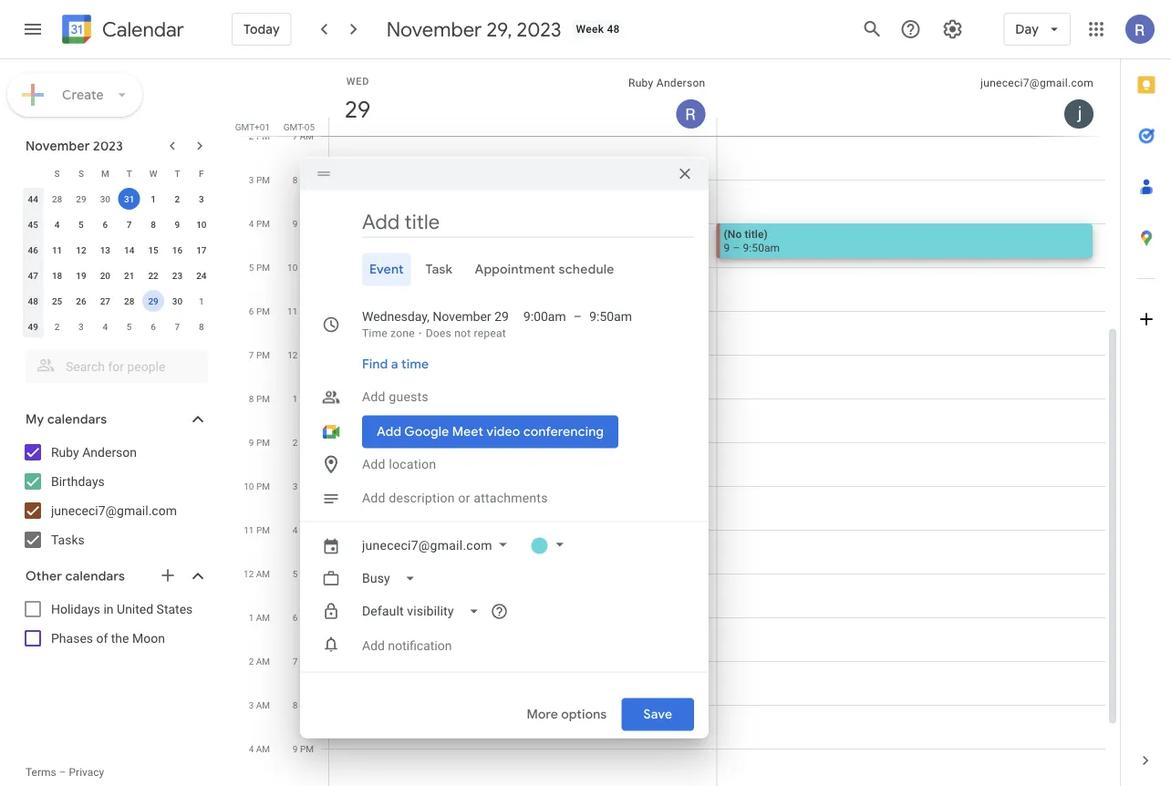 Task type: locate. For each thing, give the bounding box(es) containing it.
31 cell
[[117, 186, 141, 212]]

add other calendars image
[[159, 567, 177, 585]]

find a time button
[[355, 348, 437, 381]]

10 inside row
[[196, 219, 207, 230]]

ruby
[[629, 77, 654, 89], [51, 445, 79, 460]]

4 pm left 9 am
[[249, 218, 270, 229]]

27
[[100, 296, 110, 307]]

48 inside row
[[28, 296, 38, 307]]

1 horizontal spatial 10
[[244, 481, 254, 492]]

1 vertical spatial 2023
[[93, 138, 123, 154]]

6 right '1 am'
[[293, 612, 298, 623]]

0 horizontal spatial 8 pm
[[249, 393, 270, 404]]

add inside dropdown button
[[362, 390, 386, 405]]

5 pm right 12 am
[[293, 569, 314, 580]]

wednesday, november 29
[[362, 309, 509, 324]]

a
[[391, 356, 399, 373]]

am up 8 am
[[300, 131, 314, 141]]

28
[[52, 193, 62, 204], [124, 296, 135, 307]]

3 right 10 pm on the left bottom of page
[[293, 481, 298, 492]]

0 horizontal spatial 9:50am
[[590, 309, 633, 324]]

0 vertical spatial anderson
[[657, 77, 706, 89]]

4 right 10 element
[[249, 218, 254, 229]]

1 s from the left
[[54, 168, 60, 179]]

0 vertical spatial 8 pm
[[249, 393, 270, 404]]

f
[[199, 168, 204, 179]]

add for add location
[[362, 457, 386, 472]]

states
[[157, 602, 193, 617]]

0 horizontal spatial junececi7@gmail.com
[[51, 503, 177, 518]]

row group containing 44
[[21, 186, 214, 340]]

location
[[389, 457, 437, 472]]

5 pm left the 10 am
[[249, 262, 270, 273]]

am up 3 am
[[256, 656, 270, 667]]

23 element
[[167, 265, 188, 287]]

29 inside the october 29 element
[[76, 193, 86, 204]]

12 am
[[244, 569, 270, 580]]

add notification button
[[355, 625, 459, 669]]

0 vertical spatial calendars
[[47, 412, 107, 428]]

28 for october 28 "element"
[[52, 193, 62, 204]]

7 left 12 pm
[[249, 350, 254, 361]]

17
[[196, 245, 207, 256]]

1 horizontal spatial 2 pm
[[293, 437, 314, 448]]

1 vertical spatial 48
[[28, 296, 38, 307]]

1 horizontal spatial 9:50am
[[743, 241, 781, 254]]

1 right the 30 element
[[199, 296, 204, 307]]

0 vertical spatial 10
[[196, 219, 207, 230]]

1 vertical spatial 12
[[288, 350, 298, 361]]

november for november 29, 2023
[[387, 16, 482, 42]]

6 pm right '1 am'
[[293, 612, 314, 623]]

10 for 10 am
[[288, 262, 298, 273]]

1 horizontal spatial 8 pm
[[293, 700, 314, 711]]

7 row from the top
[[21, 314, 214, 340]]

0 vertical spatial ruby
[[629, 77, 654, 89]]

3 pm left 8 am
[[249, 174, 270, 185]]

december 6 element
[[142, 316, 164, 338]]

2 horizontal spatial 12
[[288, 350, 298, 361]]

7
[[293, 131, 298, 141], [127, 219, 132, 230], [175, 321, 180, 332], [249, 350, 254, 361], [293, 656, 298, 667]]

24 element
[[191, 265, 212, 287]]

12 down 11 pm
[[244, 569, 254, 580]]

3
[[249, 174, 254, 185], [199, 193, 204, 204], [79, 321, 84, 332], [293, 481, 298, 492], [249, 700, 254, 711]]

pm left 12 pm
[[256, 350, 270, 361]]

12 right 11 element
[[76, 245, 86, 256]]

pm right 10 pm on the left bottom of page
[[300, 481, 314, 492]]

time zone
[[362, 327, 415, 340]]

1 vertical spatial ruby anderson
[[51, 445, 137, 460]]

0 horizontal spatial 4 pm
[[249, 218, 270, 229]]

phases of the moon
[[51, 631, 165, 646]]

11 for 11
[[52, 245, 62, 256]]

1 down 12 am
[[249, 612, 254, 623]]

1 horizontal spatial 11
[[244, 525, 254, 536]]

december 5 element
[[118, 316, 140, 338]]

9:50am right to element
[[590, 309, 633, 324]]

(no title) 9 – 9:50am
[[724, 228, 781, 254]]

november 29, 2023
[[387, 16, 562, 42]]

1 horizontal spatial 12
[[244, 569, 254, 580]]

0 horizontal spatial 6 pm
[[249, 306, 270, 317]]

am for 2 am
[[256, 656, 270, 667]]

9:50am down title)
[[743, 241, 781, 254]]

am up '1 am'
[[256, 569, 270, 580]]

find
[[362, 356, 388, 373]]

2 left december 3 element at left
[[55, 321, 60, 332]]

8 right the december 7 element
[[199, 321, 204, 332]]

29
[[344, 94, 370, 125], [76, 193, 86, 204], [148, 296, 159, 307], [495, 309, 509, 324]]

my calendars
[[26, 412, 107, 428]]

add down add location on the bottom of page
[[362, 491, 386, 506]]

1 vertical spatial –
[[574, 309, 582, 324]]

2 vertical spatial 11
[[244, 525, 254, 536]]

9:00am – 9:50am
[[524, 309, 633, 324]]

does not repeat
[[426, 327, 506, 340]]

1 add from the top
[[362, 390, 386, 405]]

1 horizontal spatial anderson
[[657, 77, 706, 89]]

30 for the 30 element
[[172, 296, 183, 307]]

6 row from the top
[[21, 288, 214, 314]]

16
[[172, 245, 183, 256]]

0 horizontal spatial anderson
[[82, 445, 137, 460]]

november 2023
[[26, 138, 123, 154]]

december 4 element
[[94, 316, 116, 338]]

– down (no
[[733, 241, 741, 254]]

2 pm down 1 pm
[[293, 437, 314, 448]]

pm
[[256, 131, 270, 141], [256, 174, 270, 185], [256, 218, 270, 229], [256, 262, 270, 273], [256, 306, 270, 317], [256, 350, 270, 361], [300, 350, 314, 361], [256, 393, 270, 404], [300, 393, 314, 404], [256, 437, 270, 448], [300, 437, 314, 448], [256, 481, 270, 492], [300, 481, 314, 492], [256, 525, 270, 536], [300, 525, 314, 536], [300, 569, 314, 580], [300, 612, 314, 623], [300, 656, 314, 667], [300, 700, 314, 711], [300, 744, 314, 755]]

28 right 44
[[52, 193, 62, 204]]

november
[[387, 16, 482, 42], [26, 138, 90, 154], [433, 309, 492, 324]]

0 vertical spatial 12
[[76, 245, 86, 256]]

None search field
[[0, 343, 226, 383]]

5 right 12 am
[[293, 569, 298, 580]]

calendars right my
[[47, 412, 107, 428]]

my calendars button
[[4, 405, 226, 434]]

1 horizontal spatial ruby anderson
[[629, 77, 706, 89]]

10 element
[[191, 214, 212, 235]]

,
[[457, 403, 460, 416]]

2
[[249, 131, 254, 141], [175, 193, 180, 204], [55, 321, 60, 332], [293, 437, 298, 448], [249, 656, 254, 667]]

anderson inside 'my calendars' list
[[82, 445, 137, 460]]

2 row from the top
[[21, 186, 214, 212]]

1 horizontal spatial t
[[175, 168, 180, 179]]

s
[[54, 168, 60, 179], [78, 168, 84, 179]]

12 down 11 am
[[288, 350, 298, 361]]

10 am
[[288, 262, 314, 273]]

48 right 'week'
[[607, 23, 620, 36]]

10 pm
[[244, 481, 270, 492]]

48 left 25
[[28, 296, 38, 307]]

1 vertical spatial junececi7@gmail.com
[[51, 503, 177, 518]]

0 vertical spatial november
[[387, 16, 482, 42]]

29 element
[[142, 290, 164, 312]]

row containing 47
[[21, 263, 214, 288]]

30 right the october 29 element
[[100, 193, 110, 204]]

2 horizontal spatial junececi7@gmail.com
[[981, 77, 1094, 89]]

united
[[117, 602, 153, 617]]

3 right f
[[249, 174, 254, 185]]

1 vertical spatial 30
[[172, 296, 183, 307]]

am up 4 am
[[256, 700, 270, 711]]

1 for december 1 element at the left top
[[199, 296, 204, 307]]

9 up 10 pm on the left bottom of page
[[249, 437, 254, 448]]

time
[[402, 356, 429, 373]]

add location
[[362, 457, 437, 472]]

settings menu image
[[942, 18, 964, 40]]

0 vertical spatial –
[[733, 241, 741, 254]]

s up october 28 "element"
[[54, 168, 60, 179]]

2 add from the top
[[362, 457, 386, 472]]

– for terms – privacy
[[59, 767, 66, 779]]

s left m
[[78, 168, 84, 179]]

ruby anderson
[[629, 77, 706, 89], [51, 445, 137, 460]]

0 horizontal spatial tab list
[[315, 253, 695, 286]]

7 left december 8 'element'
[[175, 321, 180, 332]]

0 vertical spatial 28
[[52, 193, 62, 204]]

1 horizontal spatial s
[[78, 168, 84, 179]]

44
[[28, 193, 38, 204]]

– inside (no title) 9 – 9:50am
[[733, 241, 741, 254]]

17 element
[[191, 239, 212, 261]]

10
[[196, 219, 207, 230], [288, 262, 298, 273], [244, 481, 254, 492]]

10 up 11 am
[[288, 262, 298, 273]]

9 down (no
[[724, 241, 730, 254]]

0 horizontal spatial 28
[[52, 193, 62, 204]]

1 vertical spatial 11
[[288, 306, 298, 317]]

0 vertical spatial 3 pm
[[249, 174, 270, 185]]

1 horizontal spatial junececi7@gmail.com
[[362, 538, 493, 554]]

11
[[52, 245, 62, 256], [288, 306, 298, 317], [244, 525, 254, 536]]

30 right 29 element
[[172, 296, 183, 307]]

5
[[79, 219, 84, 230], [249, 262, 254, 273], [127, 321, 132, 332], [293, 569, 298, 580]]

1 horizontal spatial 3 pm
[[293, 481, 314, 492]]

9
[[293, 218, 298, 229], [175, 219, 180, 230], [724, 241, 730, 254], [249, 437, 254, 448], [293, 744, 298, 755]]

create button
[[7, 73, 142, 117]]

1 vertical spatial 6 pm
[[293, 612, 314, 623]]

t right w
[[175, 168, 180, 179]]

1 vertical spatial 3 pm
[[293, 481, 314, 492]]

2 horizontal spatial 10
[[288, 262, 298, 273]]

11 down the 10 am
[[288, 306, 298, 317]]

5 row from the top
[[21, 263, 214, 288]]

28 inside "element"
[[52, 193, 62, 204]]

3 up 10 element
[[199, 193, 204, 204]]

other calendars list
[[4, 595, 226, 653]]

19 element
[[70, 265, 92, 287]]

30 element
[[167, 290, 188, 312]]

9 left 10 element
[[175, 219, 180, 230]]

1 vertical spatial ruby
[[51, 445, 79, 460]]

add guests button
[[355, 381, 695, 414]]

0 vertical spatial 9 pm
[[249, 437, 270, 448]]

0 horizontal spatial 11
[[52, 245, 62, 256]]

december 8 element
[[191, 316, 212, 338]]

2 vertical spatial junececi7@gmail.com
[[362, 538, 493, 554]]

anderson
[[657, 77, 706, 89], [82, 445, 137, 460]]

3 right december 2 element
[[79, 321, 84, 332]]

11 inside 11 element
[[52, 245, 62, 256]]

1 vertical spatial 2 pm
[[293, 437, 314, 448]]

1 vertical spatial anderson
[[82, 445, 137, 460]]

calendar element
[[58, 11, 184, 51]]

1 vertical spatial 28
[[124, 296, 135, 307]]

4 pm
[[249, 218, 270, 229], [293, 525, 314, 536]]

7 down october 31, today element
[[127, 219, 132, 230]]

None field
[[355, 563, 431, 596], [355, 596, 494, 628], [355, 563, 431, 596], [355, 596, 494, 628]]

pm left 8 am
[[256, 174, 270, 185]]

tab list containing event
[[315, 253, 695, 286]]

office
[[350, 403, 381, 416]]

add
[[362, 390, 386, 405], [362, 457, 386, 472], [362, 491, 386, 506], [362, 639, 385, 654]]

0 vertical spatial 2 pm
[[249, 131, 270, 141]]

0 horizontal spatial 30
[[100, 193, 110, 204]]

1 vertical spatial 9 pm
[[293, 744, 314, 755]]

8 pm
[[249, 393, 270, 404], [293, 700, 314, 711]]

row
[[21, 161, 214, 186], [21, 186, 214, 212], [21, 212, 214, 237], [21, 237, 214, 263], [21, 263, 214, 288], [21, 288, 214, 314], [21, 314, 214, 340]]

1 horizontal spatial –
[[574, 309, 582, 324]]

am for 4 am
[[256, 744, 270, 755]]

gmt-
[[284, 121, 305, 132]]

0 vertical spatial 2023
[[517, 16, 562, 42]]

1 vertical spatial 7 pm
[[293, 656, 314, 667]]

2 vertical spatial 12
[[244, 569, 254, 580]]

6 pm
[[249, 306, 270, 317], [293, 612, 314, 623]]

7 pm left 12 pm
[[249, 350, 270, 361]]

0 vertical spatial junececi7@gmail.com
[[981, 77, 1094, 89]]

1 horizontal spatial 28
[[124, 296, 135, 307]]

4 pm right 11 pm
[[293, 525, 314, 536]]

junececi7@gmail.com down "day" popup button
[[981, 77, 1094, 89]]

0 horizontal spatial –
[[59, 767, 66, 779]]

0 vertical spatial ruby anderson
[[629, 77, 706, 89]]

0 horizontal spatial ruby
[[51, 445, 79, 460]]

9 pm right 4 am
[[293, 744, 314, 755]]

0 horizontal spatial 7 pm
[[249, 350, 270, 361]]

october 29 element
[[70, 188, 92, 210]]

phases
[[51, 631, 93, 646]]

row containing 48
[[21, 288, 214, 314]]

tab list
[[1122, 59, 1172, 736], [315, 253, 695, 286]]

0 vertical spatial 9:50am
[[743, 241, 781, 254]]

4 row from the top
[[21, 237, 214, 263]]

row group
[[21, 186, 214, 340]]

0 horizontal spatial ruby anderson
[[51, 445, 137, 460]]

2 horizontal spatial 11
[[288, 306, 298, 317]]

6 left 11 am
[[249, 306, 254, 317]]

3 am
[[249, 700, 270, 711]]

0 vertical spatial 4 pm
[[249, 218, 270, 229]]

am for 7 am
[[300, 131, 314, 141]]

1 down 12 pm
[[293, 393, 298, 404]]

1 horizontal spatial 30
[[172, 296, 183, 307]]

3 pm
[[249, 174, 270, 185], [293, 481, 314, 492]]

my calendars list
[[4, 438, 226, 555]]

10 up 11 pm
[[244, 481, 254, 492]]

6
[[103, 219, 108, 230], [249, 306, 254, 317], [151, 321, 156, 332], [293, 612, 298, 623]]

1 horizontal spatial 7 pm
[[293, 656, 314, 667]]

31
[[124, 193, 135, 204]]

48
[[607, 23, 620, 36], [28, 296, 38, 307]]

11 am
[[288, 306, 314, 317]]

1 am
[[249, 612, 270, 623]]

1 vertical spatial 9:50am
[[590, 309, 633, 324]]

add left location
[[362, 457, 386, 472]]

9 inside (no title) 9 – 9:50am
[[724, 241, 730, 254]]

row group inside november 2023 grid
[[21, 186, 214, 340]]

0 horizontal spatial 48
[[28, 296, 38, 307]]

am
[[300, 131, 314, 141], [300, 174, 314, 185], [300, 218, 314, 229], [300, 262, 314, 273], [300, 306, 314, 317], [256, 569, 270, 580], [256, 612, 270, 623], [256, 656, 270, 667], [256, 700, 270, 711], [256, 744, 270, 755]]

m
[[101, 168, 109, 179]]

4 right december 3 element at left
[[103, 321, 108, 332]]

10 for 10
[[196, 219, 207, 230]]

calendar
[[102, 17, 184, 42]]

gmt+01
[[235, 121, 270, 132]]

2023 up m
[[93, 138, 123, 154]]

2 horizontal spatial –
[[733, 241, 741, 254]]

30 for october 30 element
[[100, 193, 110, 204]]

am down 3 am
[[256, 744, 270, 755]]

1 vertical spatial calendars
[[65, 569, 125, 585]]

25 element
[[46, 290, 68, 312]]

9 right 4 am
[[293, 744, 298, 755]]

3 pm right 10 pm on the left bottom of page
[[293, 481, 314, 492]]

0 horizontal spatial s
[[54, 168, 60, 179]]

15 element
[[142, 239, 164, 261]]

w
[[149, 168, 157, 179]]

0 horizontal spatial 12
[[76, 245, 86, 256]]

29 right 28 element
[[148, 296, 159, 307]]

12 inside "element"
[[76, 245, 86, 256]]

create
[[62, 87, 104, 103]]

8 pm right 3 am
[[293, 700, 314, 711]]

1 horizontal spatial 9 pm
[[293, 744, 314, 755]]

8 right 3 am
[[293, 700, 298, 711]]

12
[[76, 245, 86, 256], [288, 350, 298, 361], [244, 569, 254, 580]]

3 add from the top
[[362, 491, 386, 506]]

3 row from the top
[[21, 212, 214, 237]]

am for 3 am
[[256, 700, 270, 711]]

0 vertical spatial 11
[[52, 245, 62, 256]]

– for 9:00am – 9:50am
[[574, 309, 582, 324]]

add down find
[[362, 390, 386, 405]]

am down 8 am
[[300, 218, 314, 229]]

november left 29,
[[387, 16, 482, 42]]

1 vertical spatial 4 pm
[[293, 525, 314, 536]]

am for 8 am
[[300, 174, 314, 185]]

1 horizontal spatial tab list
[[1122, 59, 1172, 736]]

calendars for my calendars
[[47, 412, 107, 428]]

1 horizontal spatial 48
[[607, 23, 620, 36]]

1 vertical spatial 10
[[288, 262, 298, 273]]

october 31, today element
[[118, 188, 140, 210]]

4 add from the top
[[362, 639, 385, 654]]

28 for 28 element
[[124, 296, 135, 307]]

4 am
[[249, 744, 270, 755]]

zone
[[391, 327, 415, 340]]

0 vertical spatial 5 pm
[[249, 262, 270, 273]]

13 element
[[94, 239, 116, 261]]

1 vertical spatial november
[[26, 138, 90, 154]]

11 for 11 pm
[[244, 525, 254, 536]]

1 row from the top
[[21, 161, 214, 186]]

– right the terms
[[59, 767, 66, 779]]

0 vertical spatial 30
[[100, 193, 110, 204]]

1 horizontal spatial ruby
[[629, 77, 654, 89]]

12 for 12 am
[[244, 569, 254, 580]]

0 horizontal spatial 10
[[196, 219, 207, 230]]

2 pm
[[249, 131, 270, 141], [293, 437, 314, 448]]

calendars up in
[[65, 569, 125, 585]]

2 vertical spatial 10
[[244, 481, 254, 492]]

9:50am
[[743, 241, 781, 254], [590, 309, 633, 324]]

1 right 31 cell
[[151, 193, 156, 204]]

8 pm left 1 pm
[[249, 393, 270, 404]]

9 am
[[293, 218, 314, 229]]

add inside button
[[362, 639, 385, 654]]

29 right october 28 "element"
[[76, 193, 86, 204]]



Task type: describe. For each thing, give the bounding box(es) containing it.
add guests
[[362, 390, 429, 405]]

18 element
[[46, 265, 68, 287]]

guests
[[389, 390, 429, 405]]

other calendars button
[[4, 562, 226, 591]]

pm up 1 pm
[[300, 350, 314, 361]]

notification
[[388, 639, 452, 654]]

28 element
[[118, 290, 140, 312]]

or
[[459, 491, 471, 506]]

11 element
[[46, 239, 68, 261]]

10 for 10 pm
[[244, 481, 254, 492]]

pm up 11 pm
[[256, 481, 270, 492]]

13
[[100, 245, 110, 256]]

birthdays
[[51, 474, 105, 489]]

junececi7@gmail.com column header
[[717, 59, 1106, 136]]

Add title text field
[[362, 209, 695, 236]]

appointment schedule
[[475, 261, 615, 278]]

ruby anderson inside 'my calendars' list
[[51, 445, 137, 460]]

junececi7@gmail.com inside 'my calendars' list
[[51, 503, 177, 518]]

05
[[305, 121, 315, 132]]

day button
[[1004, 7, 1072, 51]]

1 t from the left
[[127, 168, 132, 179]]

december 1 element
[[191, 290, 212, 312]]

12 for 12
[[76, 245, 86, 256]]

1pm
[[463, 403, 485, 416]]

1 vertical spatial 8 pm
[[293, 700, 314, 711]]

december 2 element
[[46, 316, 68, 338]]

pm up 10 pm on the left bottom of page
[[256, 437, 270, 448]]

(no
[[724, 228, 742, 240]]

tasks
[[51, 533, 85, 548]]

12 pm
[[288, 350, 314, 361]]

22
[[148, 270, 159, 281]]

terms – privacy
[[26, 767, 104, 779]]

1 horizontal spatial 5 pm
[[293, 569, 314, 580]]

holidays
[[51, 602, 100, 617]]

pm right '1 am'
[[300, 612, 314, 623]]

26 element
[[70, 290, 92, 312]]

0 horizontal spatial 2 pm
[[249, 131, 270, 141]]

1 for 1 am
[[249, 612, 254, 623]]

privacy
[[69, 767, 104, 779]]

19
[[76, 270, 86, 281]]

add for add guests
[[362, 390, 386, 405]]

terms link
[[26, 767, 56, 779]]

1 for 1 pm
[[293, 393, 298, 404]]

attachments
[[474, 491, 548, 506]]

8 inside 'element'
[[199, 321, 204, 332]]

1 horizontal spatial 2023
[[517, 16, 562, 42]]

today button
[[232, 7, 292, 51]]

ruby inside 29 column header
[[629, 77, 654, 89]]

am for 10 am
[[300, 262, 314, 273]]

27 element
[[94, 290, 116, 312]]

october 30 element
[[94, 188, 116, 210]]

0 horizontal spatial 9 pm
[[249, 437, 270, 448]]

october 28 element
[[46, 188, 68, 210]]

row containing 49
[[21, 314, 214, 340]]

24
[[196, 270, 207, 281]]

14
[[124, 245, 135, 256]]

2 right october 31, today element
[[175, 193, 180, 204]]

wednesday, november 29 element
[[337, 89, 379, 131]]

0 vertical spatial 7 pm
[[249, 350, 270, 361]]

wednesday,
[[362, 309, 430, 324]]

title)
[[745, 228, 768, 240]]

calendar heading
[[99, 17, 184, 42]]

pm left the 10 am
[[256, 262, 270, 273]]

6 left the december 7 element
[[151, 321, 156, 332]]

add notification
[[362, 639, 452, 654]]

2 left gmt- at the left top
[[249, 131, 254, 141]]

moon
[[132, 631, 165, 646]]

18
[[52, 270, 62, 281]]

8 up 9 am
[[293, 174, 298, 185]]

1 pm
[[293, 393, 314, 404]]

2 vertical spatial november
[[433, 309, 492, 324]]

3 up 4 am
[[249, 700, 254, 711]]

event button
[[362, 253, 411, 286]]

event
[[370, 261, 404, 278]]

0 vertical spatial 48
[[607, 23, 620, 36]]

the
[[111, 631, 129, 646]]

9 inside row
[[175, 219, 180, 230]]

29 up repeat
[[495, 309, 509, 324]]

1 horizontal spatial 6 pm
[[293, 612, 314, 623]]

junececi7@gmail.com inside column header
[[981, 77, 1094, 89]]

holidays in united states
[[51, 602, 193, 617]]

november 2023 grid
[[17, 161, 214, 340]]

5 left december 6 element
[[127, 321, 132, 332]]

in
[[104, 602, 114, 617]]

20
[[100, 270, 110, 281]]

am for 12 am
[[256, 569, 270, 580]]

2 up 3 am
[[249, 656, 254, 667]]

0 horizontal spatial 2023
[[93, 138, 123, 154]]

20 element
[[94, 265, 116, 287]]

task
[[426, 261, 453, 278]]

am for 1 am
[[256, 612, 270, 623]]

7 right 2 am
[[293, 656, 298, 667]]

calendars for other calendars
[[65, 569, 125, 585]]

office hours remade , 1pm
[[350, 403, 485, 416]]

day
[[1016, 21, 1040, 37]]

time
[[362, 327, 388, 340]]

gmt-05
[[284, 121, 315, 132]]

november for november 2023
[[26, 138, 90, 154]]

pm left gmt- at the left top
[[256, 131, 270, 141]]

29 inside wed 29
[[344, 94, 370, 125]]

5 left the 10 am
[[249, 262, 254, 273]]

wed
[[347, 75, 370, 87]]

7 left 05
[[293, 131, 298, 141]]

row containing 45
[[21, 212, 214, 237]]

remade
[[416, 403, 457, 416]]

pm down 12 pm
[[300, 393, 314, 404]]

45
[[28, 219, 38, 230]]

9 up the 10 am
[[293, 218, 298, 229]]

other calendars
[[26, 569, 125, 585]]

21 element
[[118, 265, 140, 287]]

privacy link
[[69, 767, 104, 779]]

find a time
[[362, 356, 429, 373]]

47
[[28, 270, 38, 281]]

Search for people text field
[[37, 350, 197, 383]]

pm right 2 am
[[300, 656, 314, 667]]

ruby anderson inside 29 column header
[[629, 77, 706, 89]]

appointment
[[475, 261, 556, 278]]

1 horizontal spatial 4 pm
[[293, 525, 314, 536]]

6 up 13 element
[[103, 219, 108, 230]]

26
[[76, 296, 86, 307]]

today
[[244, 21, 280, 37]]

add for add description or attachments
[[362, 491, 386, 506]]

row containing 44
[[21, 186, 214, 212]]

29,
[[487, 16, 512, 42]]

21
[[124, 270, 135, 281]]

am for 11 am
[[300, 306, 314, 317]]

12 element
[[70, 239, 92, 261]]

hours
[[384, 403, 414, 416]]

5 down the october 29 element
[[79, 219, 84, 230]]

to element
[[574, 308, 582, 326]]

pm right 11 pm
[[300, 525, 314, 536]]

week 48
[[576, 23, 620, 36]]

29 column header
[[329, 59, 718, 136]]

0 horizontal spatial 3 pm
[[249, 174, 270, 185]]

7 am
[[293, 131, 314, 141]]

main drawer image
[[22, 18, 44, 40]]

does
[[426, 327, 452, 340]]

am for 9 am
[[300, 218, 314, 229]]

9:00am
[[524, 309, 567, 324]]

46
[[28, 245, 38, 256]]

row containing s
[[21, 161, 214, 186]]

pm left 9 am
[[256, 218, 270, 229]]

add for add notification
[[362, 639, 385, 654]]

my
[[26, 412, 44, 428]]

25
[[52, 296, 62, 307]]

ruby inside 'my calendars' list
[[51, 445, 79, 460]]

other
[[26, 569, 62, 585]]

schedule
[[559, 261, 615, 278]]

appointment schedule button
[[468, 253, 622, 286]]

4 right 45
[[55, 219, 60, 230]]

9:50am inside (no title) 9 – 9:50am
[[743, 241, 781, 254]]

8 left 1 pm
[[249, 393, 254, 404]]

pm right 3 am
[[300, 700, 314, 711]]

anderson inside 29 column header
[[657, 77, 706, 89]]

0 vertical spatial 6 pm
[[249, 306, 270, 317]]

2 s from the left
[[78, 168, 84, 179]]

12 for 12 pm
[[288, 350, 298, 361]]

14 element
[[118, 239, 140, 261]]

pm down 10 pm on the left bottom of page
[[256, 525, 270, 536]]

4 down 3 am
[[249, 744, 254, 755]]

2 down 1 pm
[[293, 437, 298, 448]]

row containing 46
[[21, 237, 214, 263]]

pm right 4 am
[[300, 744, 314, 755]]

december 7 element
[[167, 316, 188, 338]]

11 pm
[[244, 525, 270, 536]]

repeat
[[474, 327, 506, 340]]

4 right 11 pm
[[293, 525, 298, 536]]

2 am
[[249, 656, 270, 667]]

15
[[148, 245, 159, 256]]

0 horizontal spatial 5 pm
[[249, 262, 270, 273]]

8 up 15 element
[[151, 219, 156, 230]]

8 am
[[293, 174, 314, 185]]

week
[[576, 23, 604, 36]]

29 cell
[[141, 288, 165, 314]]

29 inside 29 element
[[148, 296, 159, 307]]

terms
[[26, 767, 56, 779]]

16 element
[[167, 239, 188, 261]]

pm down 1 pm
[[300, 437, 314, 448]]

december 3 element
[[70, 316, 92, 338]]

29 grid
[[234, 59, 1121, 787]]

22 element
[[142, 265, 164, 287]]

pm left 1 pm
[[256, 393, 270, 404]]

pm right 12 am
[[300, 569, 314, 580]]

pm left 11 am
[[256, 306, 270, 317]]

11 for 11 am
[[288, 306, 298, 317]]

not
[[455, 327, 471, 340]]

2 t from the left
[[175, 168, 180, 179]]



Task type: vqa. For each thing, say whether or not it's contained in the screenshot.
bottommost 12
yes



